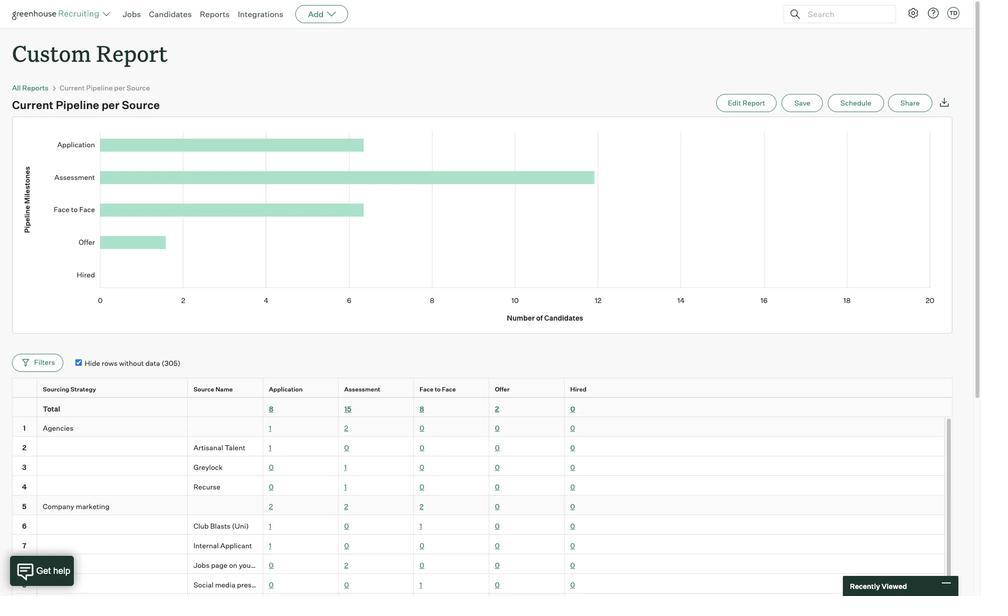 Task type: vqa. For each thing, say whether or not it's contained in the screenshot.


Task type: describe. For each thing, give the bounding box(es) containing it.
recently viewed
[[851, 582, 908, 590]]

15
[[344, 405, 352, 413]]

to
[[435, 386, 441, 393]]

save and schedule this report to revisit it! element
[[782, 94, 829, 112]]

1 cell
[[12, 417, 37, 437]]

row containing 8
[[12, 555, 946, 574]]

row containing 5
[[12, 496, 946, 515]]

company
[[43, 502, 74, 511]]

club blasts (uni)
[[194, 522, 249, 531]]

1 vertical spatial pipeline
[[56, 98, 99, 112]]

0 vertical spatial pipeline
[[86, 84, 113, 92]]

1 inside '1' cell
[[23, 424, 26, 433]]

1 vertical spatial current pipeline per source
[[12, 98, 160, 112]]

applicant
[[220, 542, 252, 550]]

add
[[308, 9, 324, 19]]

agencies
[[43, 424, 73, 433]]

application
[[269, 386, 303, 393]]

social media presence 0
[[194, 581, 274, 589]]

configure image
[[908, 7, 920, 19]]

sourcing
[[43, 386, 69, 393]]

source inside column header
[[194, 386, 214, 393]]

1 vertical spatial per
[[102, 98, 120, 112]]

viewed
[[882, 582, 908, 590]]

jobs for jobs
[[123, 9, 141, 19]]

7 cell
[[12, 535, 37, 555]]

face to face column header
[[414, 379, 492, 400]]

reports link
[[200, 9, 230, 19]]

td button
[[946, 5, 962, 21]]

assessment
[[344, 386, 381, 393]]

column header for the total "column header" in the bottom of the page
[[12, 398, 37, 417]]

custom report
[[12, 38, 168, 68]]

row containing 1
[[12, 417, 946, 437]]

0 vertical spatial per
[[114, 84, 125, 92]]

8 for 8 cell
[[22, 561, 27, 570]]

0 horizontal spatial current
[[12, 98, 53, 112]]

data
[[146, 359, 160, 367]]

schedule button
[[829, 94, 885, 112]]

share
[[901, 99, 921, 107]]

integrations link
[[238, 9, 284, 19]]

hide
[[85, 359, 100, 367]]

row containing 6
[[12, 515, 946, 535]]

row containing sourcing strategy
[[12, 378, 953, 400]]

all reports
[[12, 84, 49, 92]]

5
[[22, 502, 27, 511]]

row containing 9
[[12, 574, 946, 594]]

7
[[22, 542, 26, 550]]

edit
[[728, 99, 742, 107]]

offer column header
[[490, 379, 567, 400]]

share button
[[889, 94, 933, 112]]

offer
[[495, 386, 510, 393]]

12 row from the top
[[12, 594, 946, 596]]

internal applicant
[[194, 542, 252, 550]]

report for edit report
[[743, 99, 766, 107]]

edit report
[[728, 99, 766, 107]]

column header down the name
[[188, 398, 263, 417]]

filter image
[[21, 358, 29, 367]]

(305)
[[162, 359, 181, 367]]

4 cell
[[12, 476, 37, 496]]

5 cell
[[12, 496, 37, 515]]

4
[[22, 483, 27, 491]]

add button
[[296, 5, 348, 23]]

all reports link
[[12, 84, 49, 92]]

total column header
[[37, 398, 188, 417]]

filters
[[34, 358, 55, 366]]

current pipeline per source link
[[60, 84, 150, 92]]

recurse
[[194, 483, 221, 491]]

9 cell
[[12, 574, 37, 594]]

your
[[239, 561, 254, 570]]

sourcing strategy
[[43, 386, 96, 393]]

td button
[[948, 7, 960, 19]]



Task type: locate. For each thing, give the bounding box(es) containing it.
all
[[12, 84, 21, 92]]

0
[[571, 405, 576, 413], [420, 424, 425, 433], [495, 424, 500, 433], [571, 424, 575, 433], [344, 444, 349, 452], [420, 444, 425, 452], [495, 444, 500, 452], [571, 444, 575, 452], [269, 463, 274, 472], [420, 463, 425, 472], [495, 463, 500, 472], [571, 463, 575, 472], [269, 483, 274, 491], [420, 483, 425, 491], [495, 483, 500, 491], [571, 483, 575, 491], [495, 502, 500, 511], [571, 502, 575, 511], [344, 522, 349, 531], [495, 522, 500, 531], [571, 522, 575, 531], [344, 542, 349, 550], [420, 542, 425, 550], [495, 542, 500, 550], [571, 542, 575, 550], [269, 561, 274, 570], [420, 561, 425, 570], [495, 561, 500, 570], [571, 561, 575, 570], [269, 581, 274, 589], [344, 581, 349, 589], [495, 581, 500, 589], [571, 581, 575, 589]]

artisanal
[[194, 444, 223, 452]]

report inside edit report link
[[743, 99, 766, 107]]

6 row from the top
[[12, 476, 946, 496]]

jobs link
[[123, 9, 141, 19]]

blasts
[[210, 522, 231, 531]]

jobs inside row
[[194, 561, 210, 570]]

0 link
[[571, 405, 576, 413], [420, 424, 425, 433], [495, 424, 500, 433], [571, 424, 575, 433], [344, 444, 349, 452], [420, 444, 425, 452], [495, 444, 500, 452], [571, 444, 575, 452], [269, 463, 274, 472], [420, 463, 425, 472], [495, 463, 500, 472], [571, 463, 575, 472], [269, 483, 274, 491], [420, 483, 425, 491], [495, 483, 500, 491], [571, 483, 575, 491], [495, 502, 500, 511], [571, 502, 575, 511], [344, 522, 349, 531], [495, 522, 500, 531], [571, 522, 575, 531], [344, 542, 349, 550], [420, 542, 425, 550], [495, 542, 500, 550], [571, 542, 575, 550], [269, 561, 274, 570], [420, 561, 425, 570], [495, 561, 500, 570], [571, 561, 575, 570], [269, 581, 274, 589], [344, 581, 349, 589], [495, 581, 500, 589], [571, 581, 575, 589]]

talent
[[225, 444, 246, 452]]

report right edit
[[743, 99, 766, 107]]

internal
[[194, 542, 219, 550]]

custom
[[12, 38, 91, 68]]

8 for second 8 link from left
[[420, 405, 424, 413]]

presence
[[237, 581, 268, 589]]

row containing 2
[[12, 437, 946, 457]]

greenhouse recruiting image
[[12, 8, 103, 20]]

report for custom report
[[96, 38, 168, 68]]

jobs for jobs page on your website
[[194, 561, 210, 570]]

0 horizontal spatial face
[[420, 386, 434, 393]]

0 vertical spatial current pipeline per source
[[60, 84, 150, 92]]

0 horizontal spatial 8 link
[[269, 405, 274, 413]]

social
[[194, 581, 214, 589]]

2 cell
[[12, 437, 37, 457]]

source name
[[194, 386, 233, 393]]

reports right 'all' in the top of the page
[[22, 84, 49, 92]]

3 row from the top
[[12, 417, 946, 437]]

0 horizontal spatial 8
[[22, 561, 27, 570]]

report down jobs link
[[96, 38, 168, 68]]

candidates
[[149, 9, 192, 19]]

0 horizontal spatial report
[[96, 38, 168, 68]]

0 vertical spatial jobs
[[123, 9, 141, 19]]

sourcing strategy column header
[[37, 379, 190, 400]]

Hide rows without data (305) checkbox
[[76, 359, 82, 366]]

6 cell
[[12, 515, 37, 535]]

pipeline down current pipeline per source 'link'
[[56, 98, 99, 112]]

2 vertical spatial source
[[194, 386, 214, 393]]

1 horizontal spatial report
[[743, 99, 766, 107]]

15 link
[[344, 405, 352, 413]]

8 row from the top
[[12, 515, 946, 535]]

schedule
[[841, 99, 872, 107]]

8 link down application
[[269, 405, 274, 413]]

club
[[194, 522, 209, 531]]

save button
[[782, 94, 824, 112]]

7 row from the top
[[12, 496, 946, 515]]

current pipeline per source
[[60, 84, 150, 92], [12, 98, 160, 112]]

1 row from the top
[[12, 378, 953, 400]]

face to face
[[420, 386, 456, 393]]

8 down face to face
[[420, 405, 424, 413]]

company marketing
[[43, 502, 110, 511]]

2 link
[[495, 405, 499, 413], [344, 424, 349, 433], [269, 502, 273, 511], [344, 502, 349, 511], [420, 502, 424, 511], [344, 561, 349, 570]]

row containing 3
[[12, 457, 946, 476]]

3 cell
[[12, 457, 37, 476]]

current
[[60, 84, 85, 92], [12, 98, 53, 112]]

table
[[12, 378, 953, 596]]

1 vertical spatial report
[[743, 99, 766, 107]]

1
[[23, 424, 26, 433], [269, 424, 272, 433], [269, 444, 272, 452], [344, 463, 347, 472], [344, 483, 347, 491], [269, 522, 272, 531], [420, 522, 422, 531], [269, 542, 272, 550], [420, 581, 422, 589]]

jobs
[[123, 9, 141, 19], [194, 561, 210, 570]]

1 horizontal spatial 8 link
[[420, 405, 424, 413]]

without
[[119, 359, 144, 367]]

per
[[114, 84, 125, 92], [102, 98, 120, 112]]

media
[[215, 581, 236, 589]]

source name column header
[[188, 379, 265, 400]]

assessment column header
[[339, 379, 416, 400]]

integrations
[[238, 9, 284, 19]]

10 row from the top
[[12, 555, 946, 574]]

8 down application
[[269, 405, 274, 413]]

save
[[795, 99, 811, 107]]

per down current pipeline per source 'link'
[[102, 98, 120, 112]]

cell
[[188, 417, 263, 437], [37, 437, 188, 457], [37, 457, 188, 476], [37, 476, 188, 496], [188, 496, 263, 515], [37, 515, 188, 535], [12, 594, 37, 596], [37, 594, 188, 596], [188, 594, 263, 596], [263, 594, 339, 596], [339, 594, 414, 596], [414, 594, 490, 596], [490, 594, 565, 596], [565, 594, 946, 596]]

9 row from the top
[[12, 535, 946, 555]]

1 horizontal spatial reports
[[200, 9, 230, 19]]

report
[[96, 38, 168, 68], [743, 99, 766, 107]]

0 vertical spatial source
[[127, 84, 150, 92]]

11 row from the top
[[12, 574, 946, 594]]

row containing total
[[12, 398, 953, 417]]

1 8 link from the left
[[269, 405, 274, 413]]

8 for 2nd 8 link from the right
[[269, 405, 274, 413]]

total
[[43, 405, 60, 413]]

1 link
[[269, 424, 272, 433], [269, 444, 272, 452], [344, 463, 347, 472], [344, 483, 347, 491], [269, 522, 272, 531], [420, 522, 422, 531], [269, 542, 272, 550], [420, 581, 422, 589]]

hired
[[571, 386, 587, 393]]

marketing
[[76, 502, 110, 511]]

jobs page on your website
[[194, 561, 281, 570]]

on
[[229, 561, 238, 570]]

row containing 7
[[12, 535, 946, 555]]

reports
[[200, 9, 230, 19], [22, 84, 49, 92]]

2 8 link from the left
[[420, 405, 424, 413]]

3
[[22, 463, 27, 472]]

per down custom report
[[114, 84, 125, 92]]

hide rows without data (305)
[[85, 359, 181, 367]]

8 cell
[[12, 555, 37, 574]]

1 horizontal spatial jobs
[[194, 561, 210, 570]]

jobs left page
[[194, 561, 210, 570]]

1 vertical spatial current
[[12, 98, 53, 112]]

source
[[127, 84, 150, 92], [122, 98, 160, 112], [194, 386, 214, 393]]

face left to on the left of page
[[420, 386, 434, 393]]

1 horizontal spatial current
[[60, 84, 85, 92]]

0 horizontal spatial reports
[[22, 84, 49, 92]]

page
[[211, 561, 228, 570]]

rows
[[102, 359, 118, 367]]

0 vertical spatial reports
[[200, 9, 230, 19]]

recently
[[851, 582, 881, 590]]

8 up 9 cell at the left of the page
[[22, 561, 27, 570]]

8 inside cell
[[22, 561, 27, 570]]

2 horizontal spatial 8
[[420, 405, 424, 413]]

8 link down face to face
[[420, 405, 424, 413]]

edit report link
[[717, 94, 777, 112]]

2 inside cell
[[22, 444, 26, 452]]

Search text field
[[806, 7, 887, 21]]

candidates link
[[149, 9, 192, 19]]

6
[[22, 522, 27, 531]]

pipeline
[[86, 84, 113, 92], [56, 98, 99, 112]]

column header for sourcing strategy column header on the bottom
[[12, 379, 39, 400]]

current down 'all reports'
[[12, 98, 53, 112]]

1 vertical spatial source
[[122, 98, 160, 112]]

8 link
[[269, 405, 274, 413], [420, 405, 424, 413]]

current pipeline per source down custom report
[[60, 84, 150, 92]]

8
[[269, 405, 274, 413], [420, 405, 424, 413], [22, 561, 27, 570]]

website
[[255, 561, 281, 570]]

column header
[[12, 379, 39, 400], [12, 398, 37, 417], [188, 398, 263, 417]]

row
[[12, 378, 953, 400], [12, 398, 953, 417], [12, 417, 946, 437], [12, 437, 946, 457], [12, 457, 946, 476], [12, 476, 946, 496], [12, 496, 946, 515], [12, 515, 946, 535], [12, 535, 946, 555], [12, 555, 946, 574], [12, 574, 946, 594], [12, 594, 946, 596]]

jobs left candidates
[[123, 9, 141, 19]]

name
[[216, 386, 233, 393]]

application column header
[[263, 379, 341, 400]]

2 face from the left
[[442, 386, 456, 393]]

pipeline down custom report
[[86, 84, 113, 92]]

artisanal talent
[[194, 444, 246, 452]]

0 vertical spatial report
[[96, 38, 168, 68]]

4 row from the top
[[12, 437, 946, 457]]

(uni)
[[232, 522, 249, 531]]

0 horizontal spatial jobs
[[123, 9, 141, 19]]

reports right candidates link
[[200, 9, 230, 19]]

1 horizontal spatial face
[[442, 386, 456, 393]]

greylock
[[194, 463, 223, 472]]

download image
[[939, 96, 951, 108]]

column header down the filter icon
[[12, 379, 39, 400]]

strategy
[[71, 386, 96, 393]]

2 row from the top
[[12, 398, 953, 417]]

table containing total
[[12, 378, 953, 596]]

row containing 4
[[12, 476, 946, 496]]

face right to on the left of page
[[442, 386, 456, 393]]

9
[[22, 581, 27, 589]]

1 face from the left
[[420, 386, 434, 393]]

1 vertical spatial reports
[[22, 84, 49, 92]]

0 vertical spatial current
[[60, 84, 85, 92]]

current down custom report
[[60, 84, 85, 92]]

5 row from the top
[[12, 457, 946, 476]]

1 horizontal spatial 8
[[269, 405, 274, 413]]

face
[[420, 386, 434, 393], [442, 386, 456, 393]]

current pipeline per source down current pipeline per source 'link'
[[12, 98, 160, 112]]

column header up '1' cell
[[12, 398, 37, 417]]

1 vertical spatial jobs
[[194, 561, 210, 570]]

2
[[495, 405, 499, 413], [344, 424, 349, 433], [22, 444, 26, 452], [269, 502, 273, 511], [344, 502, 349, 511], [420, 502, 424, 511], [344, 561, 349, 570]]

td
[[950, 10, 958, 17]]



